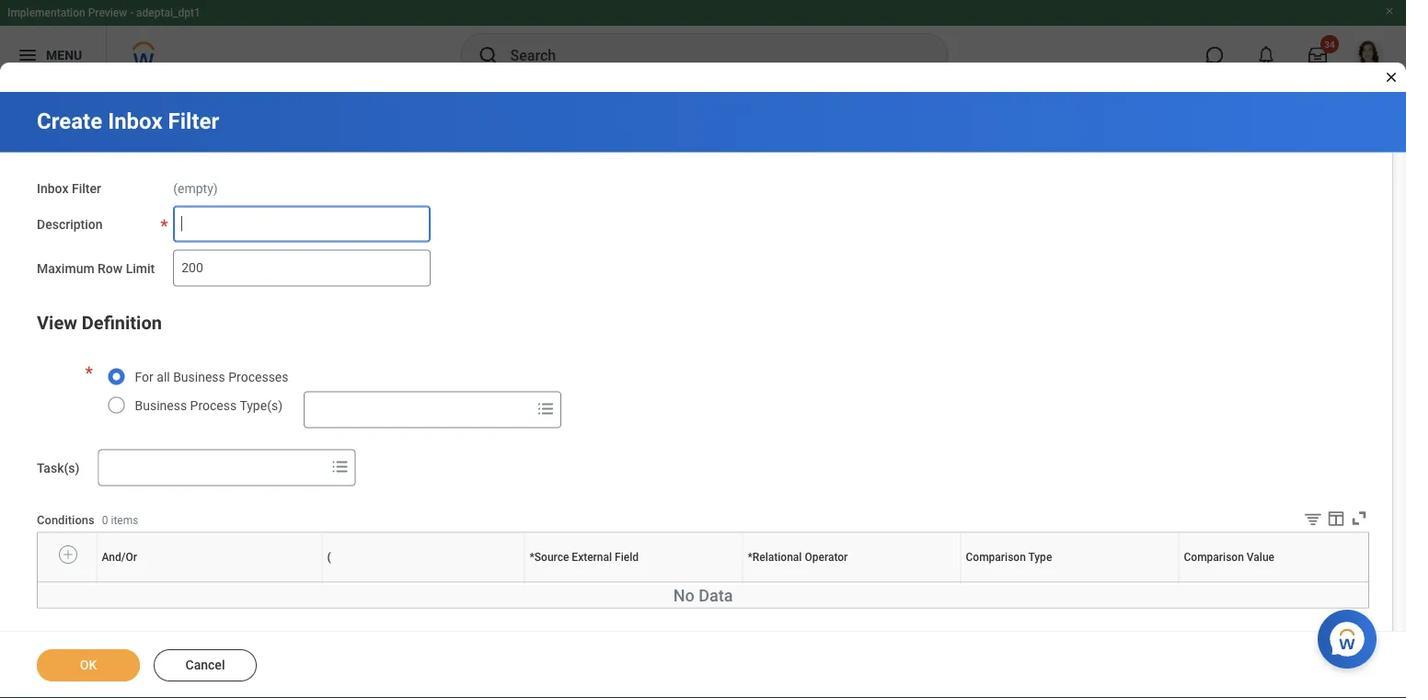 Task type: vqa. For each thing, say whether or not it's contained in the screenshot.
5th Non- from the top
no



Task type: locate. For each thing, give the bounding box(es) containing it.
filter up "description"
[[72, 181, 101, 196]]

0 vertical spatial source
[[535, 551, 569, 564]]

1 horizontal spatial and/or
[[207, 582, 210, 583]]

limit
[[126, 261, 155, 276]]

0 horizontal spatial source
[[535, 551, 569, 564]]

plus image
[[61, 547, 74, 563]]

1 horizontal spatial *
[[748, 551, 753, 564]]

0
[[102, 514, 108, 527]]

value down select to filter grid data icon
[[1302, 582, 1305, 583]]

1 horizontal spatial operator
[[852, 582, 855, 583]]

search image
[[477, 44, 499, 66]]

1 vertical spatial relational
[[847, 582, 852, 583]]

implementation preview -   adeptai_dpt1 banner
[[0, 0, 1406, 85]]

no
[[673, 587, 695, 606]]

external
[[572, 551, 612, 564], [632, 582, 635, 583]]

1 vertical spatial inbox
[[37, 181, 69, 196]]

prompts image for task(s)
[[329, 456, 351, 478]]

Maximum Row Limit text field
[[173, 250, 431, 286]]

0 horizontal spatial *
[[530, 551, 535, 564]]

Business Process Type(s) field
[[305, 393, 531, 426]]

filter up the (empty)
[[168, 108, 219, 134]]

comparison value
[[1184, 551, 1275, 564]]

0 vertical spatial value
[[1247, 551, 1275, 564]]

0 vertical spatial business
[[173, 370, 225, 385]]

1 vertical spatial business
[[135, 398, 187, 414]]

and/or inside row "element"
[[102, 551, 137, 564]]

* for source
[[530, 551, 535, 564]]

type inside row "element"
[[1029, 551, 1052, 564]]

1 vertical spatial operator
[[852, 582, 855, 583]]

all
[[157, 370, 170, 385]]

0 horizontal spatial relational
[[753, 551, 802, 564]]

0 horizontal spatial value
[[1247, 551, 1275, 564]]

inbox right create
[[108, 108, 163, 134]]

and/or up cancel
[[207, 582, 210, 583]]

0 horizontal spatial type
[[1029, 551, 1052, 564]]

1 vertical spatial prompts image
[[329, 456, 351, 478]]

cancel button
[[154, 650, 257, 682]]

source inside row "element"
[[535, 551, 569, 564]]

and/or down items
[[102, 551, 137, 564]]

0 vertical spatial field
[[615, 551, 639, 564]]

1 * from the left
[[530, 551, 535, 564]]

relational
[[753, 551, 802, 564], [847, 582, 852, 583]]

0 vertical spatial inbox
[[108, 108, 163, 134]]

create inbox filter
[[37, 108, 219, 134]]

1 horizontal spatial source
[[629, 582, 632, 583]]

1 vertical spatial (
[[423, 582, 423, 583]]

type
[[1029, 551, 1052, 564], [1071, 582, 1073, 583]]

(
[[327, 551, 331, 564], [423, 582, 423, 583]]

prompts image
[[535, 398, 557, 420], [329, 456, 351, 478]]

1 vertical spatial value
[[1302, 582, 1305, 583]]

0 horizontal spatial (
[[327, 551, 331, 564]]

0 horizontal spatial and/or
[[102, 551, 137, 564]]

inbox
[[108, 108, 163, 134], [37, 181, 69, 196]]

operator
[[805, 551, 848, 564], [852, 582, 855, 583]]

definition
[[82, 312, 162, 334]]

Task(s) field
[[99, 451, 325, 484]]

business down all
[[135, 398, 187, 414]]

comparison
[[966, 551, 1026, 564], [1184, 551, 1244, 564], [1066, 582, 1071, 583], [1297, 582, 1302, 583]]

conditions 0 items
[[37, 513, 138, 527]]

external inside row "element"
[[572, 551, 612, 564]]

row
[[98, 261, 123, 276]]

relational up and/or ( source external field relational operator comparison type comparison value
[[753, 551, 802, 564]]

1 horizontal spatial (
[[423, 582, 423, 583]]

0 vertical spatial and/or
[[102, 551, 137, 564]]

1 vertical spatial external
[[632, 582, 635, 583]]

field up source external field button on the bottom of page
[[615, 551, 639, 564]]

row element
[[38, 533, 1406, 582]]

0 horizontal spatial operator
[[805, 551, 848, 564]]

filter
[[168, 108, 219, 134], [72, 181, 101, 196]]

1 vertical spatial source
[[629, 582, 632, 583]]

comparison type button
[[1066, 582, 1074, 583]]

0 vertical spatial external
[[572, 551, 612, 564]]

1 vertical spatial filter
[[72, 181, 101, 196]]

processes
[[228, 370, 289, 385]]

maximum row limit
[[37, 261, 155, 276]]

click to view/edit grid preferences image
[[1326, 508, 1347, 529]]

0 vertical spatial relational
[[753, 551, 802, 564]]

*
[[530, 551, 535, 564], [748, 551, 753, 564]]

value
[[1247, 551, 1275, 564], [1302, 582, 1305, 583]]

source external field button
[[629, 582, 639, 583]]

inbox filter
[[37, 181, 101, 196]]

value inside row "element"
[[1247, 551, 1275, 564]]

business
[[173, 370, 225, 385], [135, 398, 187, 414]]

1 horizontal spatial prompts image
[[535, 398, 557, 420]]

view
[[37, 312, 77, 334]]

0 horizontal spatial filter
[[72, 181, 101, 196]]

0 vertical spatial (
[[327, 551, 331, 564]]

value up comparison value column header
[[1247, 551, 1275, 564]]

description
[[37, 217, 103, 232]]

comparison value column header
[[1179, 582, 1406, 584]]

field down * source external field
[[636, 582, 638, 583]]

0 horizontal spatial prompts image
[[329, 456, 351, 478]]

and/or for and/or ( source external field relational operator comparison type comparison value
[[207, 582, 210, 583]]

fullscreen image
[[1349, 508, 1370, 529]]

0 vertical spatial operator
[[805, 551, 848, 564]]

type(s)
[[240, 398, 283, 414]]

inbox up "description"
[[37, 181, 69, 196]]

* source external field
[[530, 551, 639, 564]]

0 vertical spatial prompts image
[[535, 398, 557, 420]]

0 vertical spatial filter
[[168, 108, 219, 134]]

( button
[[423, 582, 424, 583]]

and/or
[[102, 551, 137, 564], [207, 582, 210, 583]]

for
[[135, 370, 154, 385]]

0 vertical spatial type
[[1029, 551, 1052, 564]]

toolbar
[[1290, 508, 1370, 532]]

close environment banner image
[[1384, 6, 1395, 17]]

0 horizontal spatial external
[[572, 551, 612, 564]]

source
[[535, 551, 569, 564], [629, 582, 632, 583]]

1 vertical spatial and/or
[[207, 582, 210, 583]]

field
[[615, 551, 639, 564], [636, 582, 638, 583]]

inbox large image
[[1309, 46, 1327, 64]]

1 vertical spatial type
[[1071, 582, 1073, 583]]

2 * from the left
[[748, 551, 753, 564]]

(empty)
[[173, 181, 218, 196]]

relational down * relational operator
[[847, 582, 852, 583]]

1 horizontal spatial filter
[[168, 108, 219, 134]]

ok button
[[37, 650, 140, 682]]

preview
[[88, 6, 127, 19]]

business up business process type(s)
[[173, 370, 225, 385]]



Task type: describe. For each thing, give the bounding box(es) containing it.
-
[[130, 6, 134, 19]]

Description text field
[[173, 205, 431, 242]]

1 horizontal spatial value
[[1302, 582, 1305, 583]]

workday assistant region
[[1318, 603, 1384, 669]]

no data
[[673, 587, 733, 606]]

1 horizontal spatial relational
[[847, 582, 852, 583]]

relational operator button
[[847, 582, 856, 583]]

for all business processes
[[135, 370, 289, 385]]

implementation preview -   adeptai_dpt1
[[7, 6, 201, 19]]

field inside row "element"
[[615, 551, 639, 564]]

and/or for and/or
[[102, 551, 137, 564]]

maximum
[[37, 261, 94, 276]]

0 horizontal spatial inbox
[[37, 181, 69, 196]]

notifications large image
[[1257, 46, 1276, 64]]

prompts image for business process type(s)
[[535, 398, 557, 420]]

operator inside row "element"
[[805, 551, 848, 564]]

comparison type
[[966, 551, 1052, 564]]

relational inside row "element"
[[753, 551, 802, 564]]

data
[[699, 587, 733, 606]]

process
[[190, 398, 237, 414]]

adeptai_dpt1
[[136, 6, 201, 19]]

view definition
[[37, 312, 162, 334]]

1 horizontal spatial external
[[632, 582, 635, 583]]

profile logan mcneil element
[[1344, 35, 1395, 75]]

* relational operator
[[748, 551, 848, 564]]

ok
[[80, 658, 97, 673]]

close create inbox filter image
[[1384, 70, 1399, 85]]

create
[[37, 108, 102, 134]]

select to filter grid data image
[[1303, 509, 1324, 529]]

implementation
[[7, 6, 85, 19]]

1 horizontal spatial inbox
[[108, 108, 163, 134]]

1 vertical spatial field
[[636, 582, 638, 583]]

create inbox filter main content
[[0, 92, 1406, 699]]

view definition button
[[37, 312, 162, 334]]

cancel
[[186, 658, 225, 673]]

and/or button
[[207, 582, 211, 583]]

1 horizontal spatial type
[[1071, 582, 1073, 583]]

( inside row "element"
[[327, 551, 331, 564]]

and/or ( source external field relational operator comparison type comparison value
[[207, 582, 1305, 583]]

view definition group
[[37, 309, 1406, 609]]

toolbar inside "view definition" group
[[1290, 508, 1370, 532]]

items
[[111, 514, 138, 527]]

task(s)
[[37, 460, 80, 476]]

business process type(s)
[[135, 398, 283, 414]]

conditions
[[37, 513, 95, 527]]

* for relational
[[748, 551, 753, 564]]

create inbox filter dialog
[[0, 0, 1406, 699]]



